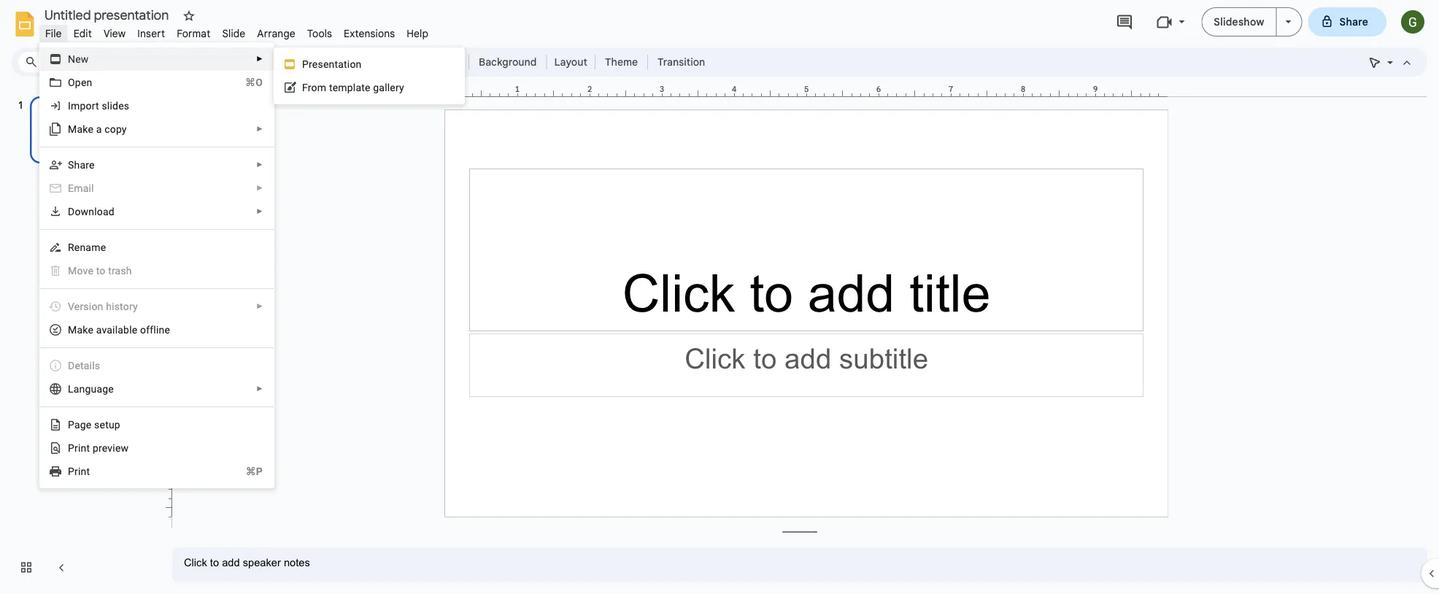 Task type: describe. For each thing, give the bounding box(es) containing it.
pa g e setup
[[68, 419, 120, 431]]

iew
[[113, 442, 129, 454]]

ename
[[74, 241, 106, 253]]

⌘p element
[[228, 464, 263, 479]]

presentation p element
[[302, 58, 366, 70]]

ma k e available offline
[[68, 324, 170, 336]]

h
[[106, 300, 112, 312]]

pa
[[68, 419, 80, 431]]

menu item containing move
[[40, 259, 274, 282]]

setup
[[94, 419, 120, 431]]

s hare
[[68, 159, 95, 171]]

tools menu item
[[301, 25, 338, 42]]

print p element
[[68, 465, 94, 477]]

menu item containing version
[[40, 295, 274, 318]]

format
[[177, 27, 211, 40]]

o
[[68, 76, 75, 88]]

make a c opy
[[68, 123, 127, 135]]

o pen
[[68, 76, 92, 88]]

rint
[[74, 465, 90, 477]]

share button
[[1308, 7, 1387, 36]]

download d element
[[68, 205, 119, 218]]

details b element
[[68, 360, 105, 372]]

c
[[105, 123, 110, 135]]

offline
[[140, 324, 170, 336]]

insert
[[137, 27, 165, 40]]

live pointer settings image
[[1384, 53, 1393, 58]]

p for resentation
[[302, 58, 309, 70]]

background
[[479, 55, 537, 68]]

n ew
[[68, 53, 89, 65]]

email e element
[[68, 182, 98, 194]]

details
[[68, 360, 100, 372]]

v
[[108, 442, 113, 454]]

d
[[68, 205, 75, 218]]

► for mail
[[256, 184, 264, 192]]

d ownload
[[68, 205, 115, 218]]

help menu item
[[401, 25, 434, 42]]

rename r element
[[68, 241, 110, 253]]

n
[[68, 53, 75, 65]]

move to trash t element
[[68, 265, 136, 277]]

p rint
[[68, 465, 90, 477]]

view menu item
[[98, 25, 132, 42]]

e for g
[[86, 419, 92, 431]]

slide
[[222, 27, 246, 40]]

e for k
[[88, 324, 93, 336]]

transition
[[658, 55, 705, 68]]

version
[[68, 300, 103, 312]]

Rename text field
[[39, 6, 177, 23]]

t for o
[[96, 265, 100, 277]]

help
[[407, 27, 429, 40]]

language l element
[[68, 383, 118, 395]]

2 ► from the top
[[256, 125, 264, 133]]

menu item containing e
[[40, 177, 274, 200]]

ma
[[68, 324, 83, 336]]

import slides
[[68, 100, 129, 112]]

view
[[104, 27, 126, 40]]

start slideshow (⌘+enter) image
[[1286, 20, 1292, 23]]

gallery
[[373, 81, 404, 93]]

opy
[[110, 123, 127, 135]]

o
[[100, 265, 105, 277]]

slideshow
[[1214, 15, 1265, 28]]

istory
[[112, 300, 138, 312]]

new n element
[[68, 53, 93, 65]]

layout
[[554, 55, 588, 68]]

edit
[[73, 27, 92, 40]]

► for ownload
[[256, 207, 264, 216]]

move t o trash
[[68, 265, 132, 277]]

Menus field
[[18, 52, 91, 72]]

menu bar inside menu bar banner
[[39, 19, 434, 43]]

navigation inside 'application'
[[0, 82, 161, 594]]

theme
[[605, 55, 638, 68]]

import
[[68, 100, 99, 112]]

transition button
[[651, 51, 712, 73]]

tools
[[307, 27, 332, 40]]

share s element
[[68, 159, 99, 171]]

page setup g element
[[68, 419, 125, 431]]



Task type: vqa. For each thing, say whether or not it's contained in the screenshot.


Task type: locate. For each thing, give the bounding box(es) containing it.
e
[[68, 182, 74, 194]]

e right ma
[[88, 324, 93, 336]]

from template gallery t element
[[302, 81, 409, 93]]

from
[[302, 81, 326, 93]]

2 vertical spatial menu item
[[40, 295, 274, 318]]

1 menu item from the top
[[40, 177, 274, 200]]

extensions menu item
[[338, 25, 401, 42]]

print preview v element
[[68, 442, 133, 454]]

theme button
[[599, 51, 645, 73]]

1 ► from the top
[[256, 55, 264, 63]]

make a copy c element
[[68, 123, 131, 135]]

7 ► from the top
[[256, 385, 264, 393]]

2 menu item from the top
[[40, 259, 274, 282]]

navigation
[[0, 82, 161, 594]]

t right move
[[96, 265, 100, 277]]

menu bar banner
[[0, 0, 1439, 594]]

background button
[[472, 51, 543, 73]]

a
[[96, 123, 102, 135]]

e right pa
[[86, 419, 92, 431]]

share
[[1340, 15, 1369, 28]]

Star checkbox
[[179, 6, 199, 26]]

slide menu item
[[216, 25, 251, 42]]

menu item
[[40, 177, 274, 200], [40, 259, 274, 282], [40, 295, 274, 318]]

menu item up istory
[[40, 259, 274, 282]]

1 vertical spatial menu item
[[40, 259, 274, 282]]

1 vertical spatial p
[[68, 465, 74, 477]]

1 vertical spatial t
[[96, 265, 100, 277]]

pre
[[93, 442, 108, 454]]

details menu item
[[40, 354, 274, 377]]

slideshow button
[[1202, 7, 1277, 36]]

0 vertical spatial e
[[88, 324, 93, 336]]

mode and view toolbar
[[1364, 47, 1419, 77]]

print pre v iew
[[68, 442, 129, 454]]

l anguage
[[68, 383, 114, 395]]

s
[[68, 159, 74, 171]]

⌘o element
[[228, 75, 263, 90]]

application containing slideshow
[[0, 0, 1439, 594]]

► for hare
[[256, 161, 264, 169]]

t
[[329, 81, 333, 93], [96, 265, 100, 277]]

trash
[[108, 265, 132, 277]]

6 ► from the top
[[256, 302, 264, 311]]

hare
[[74, 159, 95, 171]]

0 vertical spatial p
[[302, 58, 309, 70]]

p for rint
[[68, 465, 74, 477]]

3 menu item from the top
[[40, 295, 274, 318]]

resentation
[[309, 58, 362, 70]]

format menu item
[[171, 25, 216, 42]]

► for ew
[[256, 55, 264, 63]]

make
[[68, 123, 93, 135]]

t for emplate
[[329, 81, 333, 93]]

version history h element
[[68, 300, 142, 312]]

0 horizontal spatial t
[[96, 265, 100, 277]]

menu containing n
[[4, 0, 274, 552]]

from t emplate gallery
[[302, 81, 404, 93]]

menu bar
[[39, 19, 434, 43]]

1 vertical spatial e
[[86, 419, 92, 431]]

3 ► from the top
[[256, 161, 264, 169]]

0 vertical spatial menu item
[[40, 177, 274, 200]]

slides
[[102, 100, 129, 112]]

menu
[[4, 0, 274, 552], [274, 47, 465, 104]]

layout button
[[550, 51, 592, 73]]

mail
[[74, 182, 94, 194]]

menu item up offline
[[40, 295, 274, 318]]

pen
[[75, 76, 92, 88]]

arrange menu item
[[251, 25, 301, 42]]

1 horizontal spatial p
[[302, 58, 309, 70]]

import slides z element
[[68, 100, 134, 112]]

0 horizontal spatial p
[[68, 465, 74, 477]]

insert menu item
[[132, 25, 171, 42]]

4 ► from the top
[[256, 184, 264, 192]]

main toolbar
[[91, 51, 713, 73]]

available
[[96, 324, 138, 336]]

open o element
[[68, 76, 97, 88]]

file menu item
[[39, 25, 68, 42]]

menu item up ownload
[[40, 177, 274, 200]]

ew
[[75, 53, 89, 65]]

r ename
[[68, 241, 106, 253]]

g
[[80, 419, 86, 431]]

edit menu item
[[68, 25, 98, 42]]

print
[[68, 442, 90, 454]]

application
[[0, 0, 1439, 594]]

menu containing p
[[274, 47, 465, 104]]

emplate
[[333, 81, 371, 93]]

►
[[256, 55, 264, 63], [256, 125, 264, 133], [256, 161, 264, 169], [256, 184, 264, 192], [256, 207, 264, 216], [256, 302, 264, 311], [256, 385, 264, 393]]

ownload
[[75, 205, 115, 218]]

version h istory
[[68, 300, 138, 312]]

move
[[68, 265, 93, 277]]

anguage
[[74, 383, 114, 395]]

extensions
[[344, 27, 395, 40]]

r
[[68, 241, 74, 253]]

e
[[88, 324, 93, 336], [86, 419, 92, 431]]

► for anguage
[[256, 385, 264, 393]]

file
[[45, 27, 62, 40]]

5 ► from the top
[[256, 207, 264, 216]]

l
[[68, 383, 74, 395]]

p down print
[[68, 465, 74, 477]]

1 horizontal spatial t
[[329, 81, 333, 93]]

p up from
[[302, 58, 309, 70]]

menu bar containing file
[[39, 19, 434, 43]]

p
[[302, 58, 309, 70], [68, 465, 74, 477]]

t inside menu item
[[96, 265, 100, 277]]

⌘o
[[245, 76, 263, 88]]

e mail
[[68, 182, 94, 194]]

k
[[83, 324, 88, 336]]

t right from
[[329, 81, 333, 93]]

0 vertical spatial t
[[329, 81, 333, 93]]

arrange
[[257, 27, 296, 40]]

p resentation
[[302, 58, 362, 70]]

⌘p
[[246, 465, 263, 477]]

make available offline k element
[[68, 324, 175, 336]]



